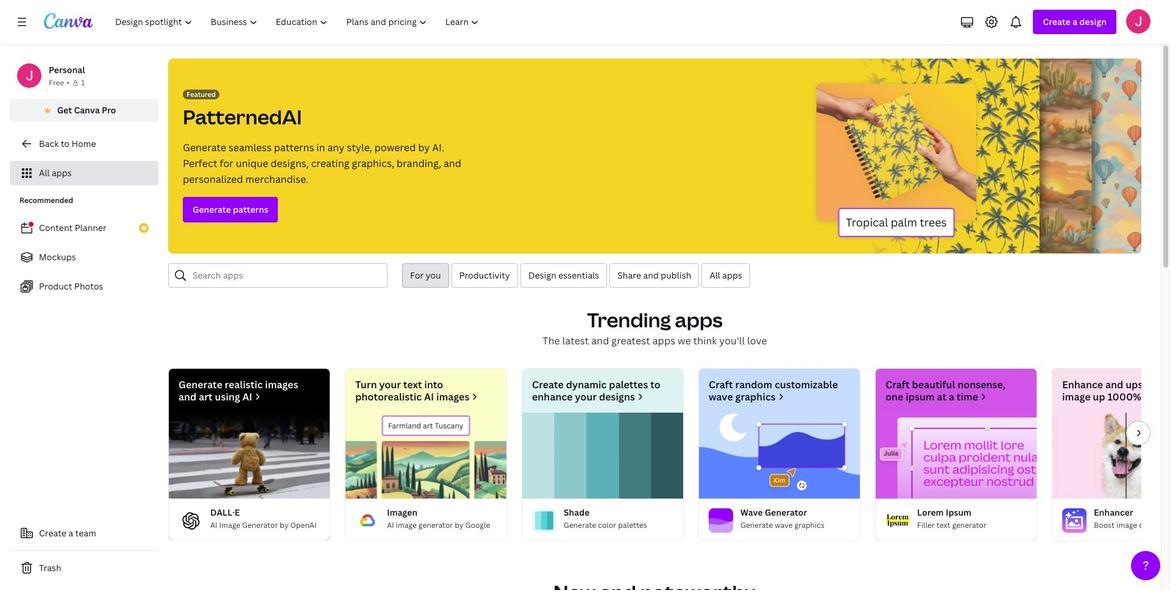Task type: locate. For each thing, give the bounding box(es) containing it.
ai.
[[433, 141, 445, 154]]

get
[[57, 104, 72, 116]]

create left team
[[39, 528, 66, 539]]

apps up think
[[675, 307, 723, 333]]

enhancer boost image quality an
[[1095, 507, 1171, 531]]

your inside create dynamic palettes to enhance your designs
[[575, 390, 597, 404]]

generate down the personalized
[[193, 204, 231, 215]]

shade image
[[523, 413, 684, 499], [532, 509, 557, 533]]

a right 'at'
[[949, 390, 955, 404]]

trash
[[39, 562, 61, 574]]

top level navigation element
[[107, 10, 490, 34]]

the
[[543, 334, 560, 348]]

1 vertical spatial all apps
[[710, 270, 743, 281]]

nonsense,
[[958, 378, 1006, 392]]

all right publish
[[710, 270, 721, 281]]

generate down shade
[[564, 520, 597, 531]]

images inside generate realistic images and art using ai
[[265, 378, 298, 392]]

palettes right the color
[[619, 520, 647, 531]]

all up recommended
[[39, 167, 50, 179]]

craft left beautiful
[[886, 378, 910, 392]]

1 horizontal spatial image
[[1117, 520, 1138, 531]]

patterns up designs,
[[274, 141, 314, 154]]

and right latest
[[592, 334, 609, 348]]

recommended
[[20, 195, 73, 206]]

0 vertical spatial palettes
[[609, 378, 648, 392]]

design essentials button
[[521, 263, 608, 288]]

ai inside generate realistic images and art using ai
[[243, 390, 252, 404]]

1 horizontal spatial wave
[[775, 520, 793, 531]]

1 vertical spatial generator
[[242, 520, 278, 531]]

by
[[418, 141, 430, 154], [280, 520, 289, 531], [455, 520, 464, 531]]

patterns inside the generate seamless patterns in any style, powered by ai. perfect for unique designs, creating graphics, branding, and personalized merchandise.
[[274, 141, 314, 154]]

one
[[886, 390, 904, 404]]

0 horizontal spatial all
[[39, 167, 50, 179]]

apps inside button
[[723, 270, 743, 281]]

generate down wave
[[741, 520, 773, 531]]

0 horizontal spatial your
[[379, 378, 401, 392]]

to inside create dynamic palettes to enhance your designs
[[651, 378, 661, 392]]

creating
[[311, 157, 350, 170]]

craft inside craft random customizable wave graphics
[[709, 378, 733, 392]]

0 horizontal spatial graphics
[[736, 390, 776, 404]]

think
[[694, 334, 717, 348]]

1 craft from the left
[[709, 378, 733, 392]]

patterns down the 'merchandise.'
[[233, 204, 269, 215]]

ai down imagen
[[387, 520, 394, 531]]

productivity button
[[452, 263, 518, 288]]

0 horizontal spatial patterns
[[233, 204, 269, 215]]

generate left realistic
[[179, 378, 223, 392]]

wave generator image
[[699, 413, 860, 499], [709, 509, 734, 533]]

wave inside wave generator generate wave graphics
[[775, 520, 793, 531]]

your inside turn your text into photorealistic ai images
[[379, 378, 401, 392]]

back
[[39, 138, 59, 149]]

2 image from the left
[[1117, 520, 1138, 531]]

2 craft from the left
[[886, 378, 910, 392]]

generator right image
[[242, 520, 278, 531]]

apps
[[52, 167, 72, 179], [723, 270, 743, 281], [675, 307, 723, 333], [653, 334, 676, 348]]

create inside create a team button
[[39, 528, 66, 539]]

1 horizontal spatial by
[[418, 141, 430, 154]]

to right back
[[61, 138, 69, 149]]

generator inside dall·e ai image generator by openai
[[242, 520, 278, 531]]

and right share in the top right of the page
[[644, 270, 659, 281]]

generate for generate realistic images and art using ai
[[179, 378, 223, 392]]

graphics inside craft random customizable wave graphics
[[736, 390, 776, 404]]

craft left random
[[709, 378, 733, 392]]

your
[[379, 378, 401, 392], [575, 390, 597, 404]]

generator down ipsum
[[953, 520, 987, 531]]

by for generate realistic images and art using ai
[[280, 520, 289, 531]]

all apps button
[[702, 263, 751, 288]]

1 generator from the left
[[419, 520, 453, 531]]

1 horizontal spatial all apps
[[710, 270, 743, 281]]

shade image down the designs
[[523, 413, 684, 499]]

mockups
[[39, 251, 76, 263]]

share and publish button
[[610, 263, 700, 288]]

0 horizontal spatial image
[[396, 520, 417, 531]]

dall·e
[[210, 507, 240, 518]]

any
[[328, 141, 345, 154]]

upscale
[[1126, 378, 1163, 392]]

your right turn
[[379, 378, 401, 392]]

patternedai
[[183, 104, 302, 130]]

0 vertical spatial lorem ipsum image
[[876, 413, 1037, 499]]

palettes right dynamic
[[609, 378, 648, 392]]

1 horizontal spatial all
[[710, 270, 721, 281]]

branding,
[[397, 157, 442, 170]]

your left the designs
[[575, 390, 597, 404]]

1 horizontal spatial generator
[[953, 520, 987, 531]]

and inside generate realistic images and art using ai
[[179, 390, 197, 404]]

for you
[[410, 270, 441, 281]]

generate up "perfect"
[[183, 141, 226, 154]]

trending apps the latest and greatest apps we think you'll love
[[543, 307, 768, 348]]

graphics inside wave generator generate wave graphics
[[795, 520, 825, 531]]

create inside create dynamic palettes to enhance your designs
[[532, 378, 564, 392]]

dall·e image
[[169, 413, 330, 499]]

2 vertical spatial create
[[39, 528, 66, 539]]

create a design
[[1044, 16, 1107, 27]]

0 horizontal spatial text
[[404, 378, 422, 392]]

image down enhancer
[[1117, 520, 1138, 531]]

lorem ipsum filler text generator
[[918, 507, 987, 531]]

image for enhance and upscale a
[[1117, 520, 1138, 531]]

trash link
[[10, 556, 159, 581]]

imagen image
[[346, 413, 507, 499], [356, 509, 380, 533]]

1 horizontal spatial text
[[937, 520, 951, 531]]

0 vertical spatial patterns
[[274, 141, 314, 154]]

0 horizontal spatial to
[[61, 138, 69, 149]]

by inside imagen ai image generator by google
[[455, 520, 464, 531]]

enhancer image
[[1053, 413, 1171, 499]]

all apps up recommended
[[39, 167, 72, 179]]

by left openai
[[280, 520, 289, 531]]

generate for generate seamless patterns in any style, powered by ai. perfect for unique designs, creating graphics, branding, and personalized merchandise.
[[183, 141, 226, 154]]

dynamic
[[566, 378, 607, 392]]

1 vertical spatial all
[[710, 270, 721, 281]]

create dynamic palettes to enhance your designs
[[532, 378, 661, 404]]

1 horizontal spatial patterns
[[274, 141, 314, 154]]

enhance and upscale a
[[1063, 378, 1171, 404]]

1 horizontal spatial images
[[437, 390, 470, 404]]

0 vertical spatial text
[[404, 378, 422, 392]]

generator inside imagen ai image generator by google
[[419, 520, 453, 531]]

lorem ipsum image up ipsum
[[876, 413, 1037, 499]]

0 vertical spatial to
[[61, 138, 69, 149]]

and inside the generate seamless patterns in any style, powered by ai. perfect for unique designs, creating graphics, branding, and personalized merchandise.
[[444, 157, 462, 170]]

a left team
[[68, 528, 73, 539]]

1 vertical spatial text
[[937, 520, 951, 531]]

generate inside button
[[193, 204, 231, 215]]

0 vertical spatial all apps
[[39, 167, 72, 179]]

and left 'upscale'
[[1106, 378, 1124, 392]]

into
[[425, 378, 443, 392]]

and down ai.
[[444, 157, 462, 170]]

text right filler
[[937, 520, 951, 531]]

all
[[39, 167, 50, 179], [710, 270, 721, 281]]

0 vertical spatial create
[[1044, 16, 1071, 27]]

image down imagen
[[396, 520, 417, 531]]

generate inside the generate seamless patterns in any style, powered by ai. perfect for unique designs, creating graphics, branding, and personalized merchandise.
[[183, 141, 226, 154]]

list containing content planner
[[10, 216, 159, 299]]

product photos
[[39, 281, 103, 292]]

1 horizontal spatial graphics
[[795, 520, 825, 531]]

ai left image
[[210, 520, 218, 531]]

list
[[10, 216, 159, 299]]

wave inside craft random customizable wave graphics
[[709, 390, 733, 404]]

essentials
[[559, 270, 600, 281]]

1 vertical spatial imagen image
[[356, 509, 380, 533]]

google
[[466, 520, 491, 531]]

palettes inside shade generate color palettes
[[619, 520, 647, 531]]

wave generator generate wave graphics
[[741, 507, 825, 531]]

0 vertical spatial wave generator image
[[699, 413, 860, 499]]

1 vertical spatial create
[[532, 378, 564, 392]]

ai right photorealistic
[[424, 390, 434, 404]]

0 vertical spatial generator
[[765, 507, 808, 518]]

create left design
[[1044, 16, 1071, 27]]

imagen ai image generator by google
[[387, 507, 491, 531]]

1 vertical spatial wave
[[775, 520, 793, 531]]

back to home link
[[10, 132, 159, 156]]

graphics for generator
[[795, 520, 825, 531]]

using
[[215, 390, 240, 404]]

share
[[618, 270, 642, 281]]

images
[[265, 378, 298, 392], [437, 390, 470, 404]]

content planner link
[[10, 216, 159, 240]]

1 vertical spatial to
[[651, 378, 661, 392]]

craft for one
[[886, 378, 910, 392]]

a left design
[[1073, 16, 1078, 27]]

generate
[[183, 141, 226, 154], [193, 204, 231, 215], [179, 378, 223, 392], [564, 520, 597, 531], [741, 520, 773, 531]]

james peterson image
[[1127, 9, 1151, 34]]

love
[[748, 334, 768, 348]]

by left the google
[[455, 520, 464, 531]]

2 horizontal spatial by
[[455, 520, 464, 531]]

lorem ipsum image left filler
[[886, 509, 910, 533]]

art
[[199, 390, 213, 404]]

at
[[938, 390, 947, 404]]

0 horizontal spatial by
[[280, 520, 289, 531]]

1 image from the left
[[396, 520, 417, 531]]

all apps inside button
[[710, 270, 743, 281]]

2 generator from the left
[[953, 520, 987, 531]]

1 vertical spatial palettes
[[619, 520, 647, 531]]

imagen
[[387, 507, 418, 518]]

shade image left shade
[[532, 509, 557, 533]]

to
[[61, 138, 69, 149], [651, 378, 661, 392]]

image inside enhancer boost image quality an
[[1117, 520, 1138, 531]]

to right the designs
[[651, 378, 661, 392]]

trending
[[587, 307, 671, 333]]

featured patternedai
[[183, 90, 302, 130]]

featured
[[187, 90, 216, 99]]

generator
[[765, 507, 808, 518], [242, 520, 278, 531]]

0 horizontal spatial generator
[[242, 520, 278, 531]]

and inside enhance and upscale a
[[1106, 378, 1124, 392]]

1 vertical spatial patterns
[[233, 204, 269, 215]]

0 horizontal spatial craft
[[709, 378, 733, 392]]

and inside button
[[644, 270, 659, 281]]

generator right wave
[[765, 507, 808, 518]]

1
[[81, 77, 85, 88]]

generate inside generate realistic images and art using ai
[[179, 378, 223, 392]]

and inside 'trending apps the latest and greatest apps we think you'll love'
[[592, 334, 609, 348]]

generate realistic images and art using ai
[[179, 378, 298, 404]]

product
[[39, 281, 72, 292]]

0 vertical spatial graphics
[[736, 390, 776, 404]]

text
[[404, 378, 422, 392], [937, 520, 951, 531]]

ai right using
[[243, 390, 252, 404]]

realistic
[[225, 378, 263, 392]]

you
[[426, 270, 441, 281]]

craft beautiful nonsense, one ipsum at a time
[[886, 378, 1006, 404]]

and
[[444, 157, 462, 170], [644, 270, 659, 281], [592, 334, 609, 348], [1106, 378, 1124, 392], [179, 390, 197, 404]]

dall·e ai image generator by openai
[[210, 507, 317, 531]]

0 horizontal spatial all apps
[[39, 167, 72, 179]]

designs,
[[271, 157, 309, 170]]

create left dynamic
[[532, 378, 564, 392]]

all apps right publish
[[710, 270, 743, 281]]

enhance
[[1063, 378, 1104, 392]]

by inside dall·e ai image generator by openai
[[280, 520, 289, 531]]

1 horizontal spatial create
[[532, 378, 564, 392]]

quality
[[1140, 520, 1164, 531]]

lorem ipsum image
[[876, 413, 1037, 499], [886, 509, 910, 533]]

1 horizontal spatial your
[[575, 390, 597, 404]]

1 horizontal spatial generator
[[765, 507, 808, 518]]

generator left the google
[[419, 520, 453, 531]]

0 horizontal spatial create
[[39, 528, 66, 539]]

by left ai.
[[418, 141, 430, 154]]

Input field to search for apps search field
[[193, 264, 380, 287]]

1 horizontal spatial to
[[651, 378, 661, 392]]

1 vertical spatial graphics
[[795, 520, 825, 531]]

apps left we
[[653, 334, 676, 348]]

0 horizontal spatial images
[[265, 378, 298, 392]]

a right 'upscale'
[[1166, 378, 1171, 392]]

generate inside wave generator generate wave graphics
[[741, 520, 773, 531]]

and left art
[[179, 390, 197, 404]]

text left into
[[404, 378, 422, 392]]

0 horizontal spatial wave
[[709, 390, 733, 404]]

generate inside shade generate color palettes
[[564, 520, 597, 531]]

2 horizontal spatial create
[[1044, 16, 1071, 27]]

0 vertical spatial wave
[[709, 390, 733, 404]]

text inside lorem ipsum filler text generator
[[937, 520, 951, 531]]

image inside imagen ai image generator by google
[[396, 520, 417, 531]]

craft
[[709, 378, 733, 392], [886, 378, 910, 392]]

craft inside "craft beautiful nonsense, one ipsum at a time"
[[886, 378, 910, 392]]

0 horizontal spatial generator
[[419, 520, 453, 531]]

1 horizontal spatial craft
[[886, 378, 910, 392]]

turn
[[356, 378, 377, 392]]

0 vertical spatial all
[[39, 167, 50, 179]]

craft random customizable wave graphics
[[709, 378, 839, 404]]

create inside create a design "dropdown button"
[[1044, 16, 1071, 27]]

apps right publish
[[723, 270, 743, 281]]



Task type: describe. For each thing, give the bounding box(es) containing it.
in
[[317, 141, 325, 154]]

1 vertical spatial lorem ipsum image
[[886, 509, 910, 533]]

0 vertical spatial imagen image
[[346, 413, 507, 499]]

shade
[[564, 507, 590, 518]]

turn your text into photorealistic ai images
[[356, 378, 470, 404]]

color
[[598, 520, 617, 531]]

a inside "dropdown button"
[[1073, 16, 1078, 27]]

productivity
[[460, 270, 510, 281]]

by inside the generate seamless patterns in any style, powered by ai. perfect for unique designs, creating graphics, branding, and personalized merchandise.
[[418, 141, 430, 154]]

create a team button
[[10, 521, 159, 546]]

you'll
[[720, 334, 745, 348]]

to inside "link"
[[61, 138, 69, 149]]

create for create dynamic palettes to enhance your designs
[[532, 378, 564, 392]]

perfect
[[183, 157, 217, 170]]

filler
[[918, 520, 935, 531]]

customizable
[[775, 378, 839, 392]]

content planner
[[39, 222, 107, 234]]

free
[[49, 77, 64, 88]]

a inside "craft beautiful nonsense, one ipsum at a time"
[[949, 390, 955, 404]]

1 vertical spatial wave generator image
[[709, 509, 734, 533]]

beautiful
[[913, 378, 956, 392]]

time
[[957, 390, 979, 404]]

graphics,
[[352, 157, 395, 170]]

enhancer
[[1095, 507, 1134, 518]]

get canva pro
[[57, 104, 116, 116]]

seamless
[[229, 141, 272, 154]]

apps down back to home
[[52, 167, 72, 179]]

wave for generator
[[775, 520, 793, 531]]

a inside enhance and upscale a
[[1166, 378, 1171, 392]]

personalized
[[183, 173, 243, 186]]

patterns inside generate patterns button
[[233, 204, 269, 215]]

ipsum
[[906, 390, 935, 404]]

generator inside lorem ipsum filler text generator
[[953, 520, 987, 531]]

mockups link
[[10, 245, 159, 270]]

generate patterns button
[[183, 197, 278, 223]]

share and publish
[[618, 270, 692, 281]]

get canva pro button
[[10, 99, 159, 122]]

product photos link
[[10, 274, 159, 299]]

canva
[[74, 104, 100, 116]]

create a team
[[39, 528, 96, 539]]

wave
[[741, 507, 763, 518]]

a text box shows "tropical palm trees" and behind it is a photo of two hands holding a spiral bound notebook with a repeating pattern of palm trees on the cover. behind that are more patterns. one is of cacti in the desert and the other is hot air balloons in the clouds. image
[[796, 59, 1142, 254]]

planner
[[75, 222, 107, 234]]

enhancer image
[[1063, 509, 1087, 533]]

latest
[[563, 334, 589, 348]]

personal
[[49, 64, 85, 76]]

create for create a design
[[1044, 16, 1071, 27]]

create a design button
[[1034, 10, 1117, 34]]

design
[[1080, 16, 1107, 27]]

random
[[736, 378, 773, 392]]

greatest
[[612, 334, 651, 348]]

publish
[[661, 270, 692, 281]]

enhance
[[532, 390, 573, 404]]

craft for wave
[[709, 378, 733, 392]]

ai inside dall·e ai image generator by openai
[[210, 520, 218, 531]]

create for create a team
[[39, 528, 66, 539]]

wave for random
[[709, 390, 733, 404]]

all apps link
[[10, 161, 159, 185]]

ipsum
[[946, 507, 972, 518]]

0 vertical spatial shade image
[[523, 413, 684, 499]]

style,
[[347, 141, 372, 154]]

merchandise.
[[246, 173, 309, 186]]

we
[[678, 334, 691, 348]]

image
[[219, 520, 240, 531]]

an
[[1166, 520, 1171, 531]]

photos
[[74, 281, 103, 292]]

generate seamless patterns in any style, powered by ai. perfect for unique designs, creating graphics, branding, and personalized merchandise.
[[183, 141, 462, 186]]

for
[[220, 157, 234, 170]]

powered
[[375, 141, 416, 154]]

image for turn your text into photorealistic ai images
[[396, 520, 417, 531]]

dall·e image
[[179, 509, 203, 533]]

openai
[[291, 520, 317, 531]]

for you button
[[402, 263, 449, 288]]

a inside button
[[68, 528, 73, 539]]

text inside turn your text into photorealistic ai images
[[404, 378, 422, 392]]

boost
[[1095, 520, 1115, 531]]

by for turn your text into photorealistic ai images
[[455, 520, 464, 531]]

all inside button
[[710, 270, 721, 281]]

1 vertical spatial shade image
[[532, 509, 557, 533]]

palettes inside create dynamic palettes to enhance your designs
[[609, 378, 648, 392]]

design
[[529, 270, 557, 281]]

ai inside imagen ai image generator by google
[[387, 520, 394, 531]]

images inside turn your text into photorealistic ai images
[[437, 390, 470, 404]]

design essentials
[[529, 270, 600, 281]]

designs
[[599, 390, 635, 404]]

back to home
[[39, 138, 96, 149]]

generator inside wave generator generate wave graphics
[[765, 507, 808, 518]]

lorem
[[918, 507, 944, 518]]

unique
[[236, 157, 268, 170]]

generate patterns
[[193, 204, 269, 215]]

generate for generate patterns
[[193, 204, 231, 215]]

graphics for random
[[736, 390, 776, 404]]

ai inside turn your text into photorealistic ai images
[[424, 390, 434, 404]]



Task type: vqa. For each thing, say whether or not it's contained in the screenshot.
palettes
yes



